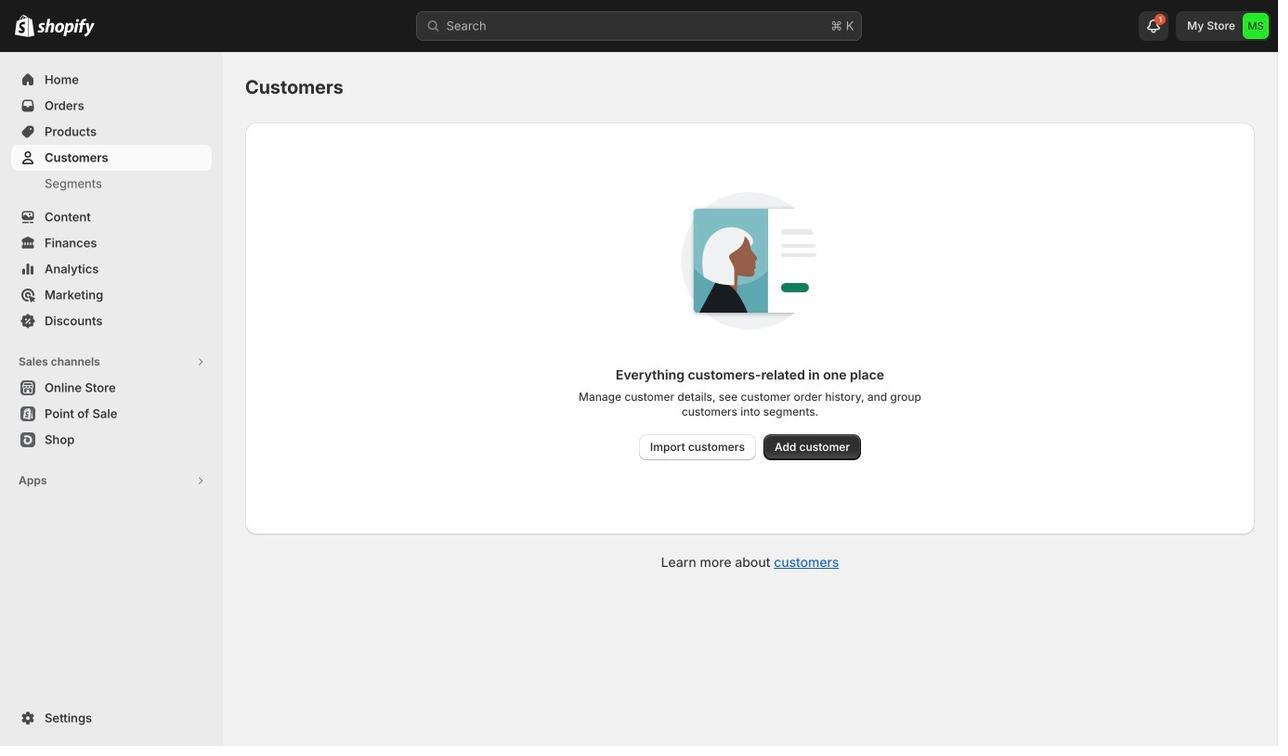 Task type: vqa. For each thing, say whether or not it's contained in the screenshot.
the leftmost test store icon
no



Task type: describe. For each thing, give the bounding box(es) containing it.
my store image
[[1243, 13, 1269, 39]]



Task type: locate. For each thing, give the bounding box(es) containing it.
shopify image
[[15, 15, 34, 37]]

shopify image
[[37, 18, 95, 37]]



